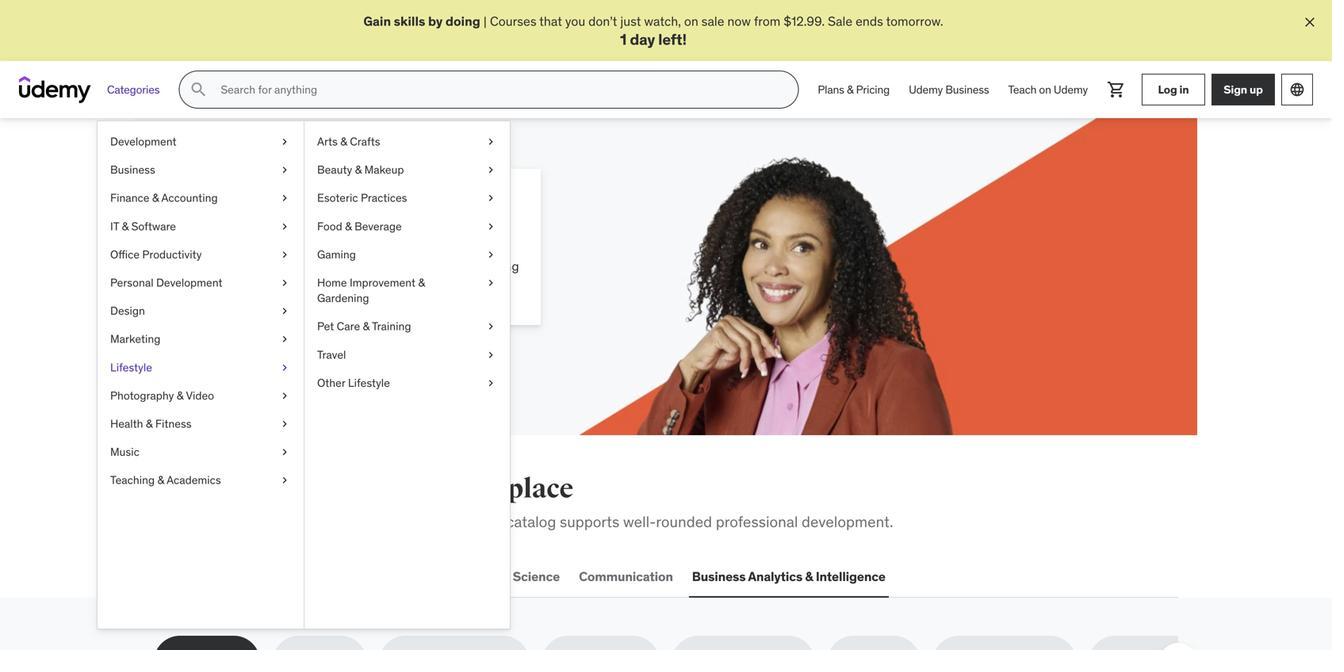 Task type: locate. For each thing, give the bounding box(es) containing it.
1 horizontal spatial lifestyle
[[348, 376, 390, 390]]

courses inside gain skills by doing | courses that you don't just watch, on sale now from $12.99. sale ends tomorrow. 1 day left!
[[490, 13, 537, 29]]

xsmall image for it & software
[[278, 219, 291, 235]]

0 horizontal spatial lifestyle
[[110, 361, 152, 375]]

& right plans
[[847, 82, 854, 97]]

0 vertical spatial you
[[566, 13, 586, 29]]

skills up workplace at the left
[[241, 473, 308, 506]]

1 vertical spatial you
[[313, 473, 358, 506]]

now
[[728, 13, 751, 29]]

xsmall image inside home improvement & gardening link
[[485, 275, 497, 291]]

sale inside gain skills by doing | courses that you don't just watch, on sale now from $12.99. sale ends tomorrow. 1 day left!
[[828, 13, 853, 29]]

it up the office at the left of page
[[110, 219, 119, 234]]

science
[[513, 569, 560, 585]]

(and
[[211, 219, 266, 252]]

0 horizontal spatial business
[[110, 163, 155, 177]]

xsmall image inside music link
[[278, 445, 291, 460]]

one
[[458, 473, 503, 506]]

xsmall image for lifestyle
[[278, 360, 291, 376]]

courses inside the learn, practice, succeed (and save) courses for every skill in your learning journey, starting at $12.99. sale ends tomorrow.
[[211, 258, 258, 275]]

lifestyle right other
[[348, 376, 390, 390]]

sale down every
[[270, 276, 294, 292]]

categories button
[[98, 71, 169, 109]]

xsmall image for other lifestyle
[[485, 376, 497, 391]]

business left teach
[[946, 82, 990, 97]]

skill
[[313, 258, 335, 275]]

1 vertical spatial $12.99.
[[225, 276, 267, 292]]

on
[[685, 13, 699, 29], [1040, 82, 1052, 97]]

all
[[154, 473, 191, 506]]

xsmall image inside health & fitness link
[[278, 417, 291, 432]]

sign up link
[[1212, 74, 1276, 106]]

courses up the at
[[211, 258, 258, 275]]

0 horizontal spatial tomorrow.
[[328, 276, 385, 292]]

courses right |
[[490, 13, 537, 29]]

& right the arts at left
[[341, 135, 347, 149]]

0 vertical spatial courses
[[490, 13, 537, 29]]

& for fitness
[[146, 417, 153, 431]]

starting
[[475, 258, 519, 275]]

xsmall image for personal development
[[278, 275, 291, 291]]

xsmall image inside arts & crafts "link"
[[485, 134, 497, 150]]

2 vertical spatial in
[[429, 473, 453, 506]]

0 vertical spatial skills
[[394, 13, 426, 29]]

sale inside the learn, practice, succeed (and save) courses for every skill in your learning journey, starting at $12.99. sale ends tomorrow.
[[270, 276, 294, 292]]

2 horizontal spatial business
[[946, 82, 990, 97]]

development down categories 'dropdown button'
[[110, 135, 177, 149]]

$12.99. right from
[[784, 13, 825, 29]]

it for it & software
[[110, 219, 119, 234]]

it left certifications
[[285, 569, 296, 585]]

skills
[[394, 13, 426, 29], [241, 473, 308, 506], [314, 513, 348, 532]]

0 vertical spatial on
[[685, 13, 699, 29]]

topics,
[[433, 513, 478, 532]]

xsmall image inside other lifestyle link
[[485, 376, 497, 391]]

sale for |
[[828, 13, 853, 29]]

tomorrow. inside gain skills by doing | courses that you don't just watch, on sale now from $12.99. sale ends tomorrow. 1 day left!
[[887, 13, 944, 29]]

1 horizontal spatial udemy
[[1054, 82, 1089, 97]]

2 vertical spatial business
[[692, 569, 746, 585]]

1 horizontal spatial sale
[[828, 13, 853, 29]]

1 horizontal spatial $12.99.
[[784, 13, 825, 29]]

it inside button
[[285, 569, 296, 585]]

learn,
[[211, 187, 293, 220]]

you right that
[[566, 13, 586, 29]]

business left analytics at the bottom right of the page
[[692, 569, 746, 585]]

business analytics & intelligence button
[[689, 558, 889, 596]]

skills left to
[[314, 513, 348, 532]]

on left sale
[[685, 13, 699, 29]]

xsmall image
[[278, 134, 291, 150], [278, 162, 291, 178], [278, 191, 291, 206], [278, 219, 291, 235], [485, 219, 497, 235], [485, 247, 497, 263], [278, 275, 291, 291], [485, 275, 497, 291], [278, 304, 291, 319], [278, 332, 291, 347], [485, 347, 497, 363], [278, 360, 291, 376], [278, 388, 291, 404], [278, 445, 291, 460]]

learn, practice, succeed (and save) courses for every skill in your learning journey, starting at $12.99. sale ends tomorrow.
[[211, 187, 519, 292]]

& right analytics at the bottom right of the page
[[806, 569, 814, 585]]

arts & crafts link
[[305, 128, 510, 156]]

tomorrow. down your
[[328, 276, 385, 292]]

& right care
[[363, 320, 370, 334]]

shopping cart with 0 items image
[[1108, 80, 1127, 99]]

udemy left shopping cart with 0 items image
[[1054, 82, 1089, 97]]

xsmall image inside pet care & training link
[[485, 319, 497, 335]]

udemy image
[[19, 76, 91, 103]]

ends
[[856, 13, 884, 29], [297, 276, 325, 292]]

1 horizontal spatial ends
[[856, 13, 884, 29]]

on inside gain skills by doing | courses that you don't just watch, on sale now from $12.99. sale ends tomorrow. 1 day left!
[[685, 13, 699, 29]]

xsmall image inside gaming link
[[485, 247, 497, 263]]

teaching
[[110, 474, 155, 488]]

communication
[[579, 569, 673, 585]]

tomorrow. inside the learn, practice, succeed (and save) courses for every skill in your learning journey, starting at $12.99. sale ends tomorrow.
[[328, 276, 385, 292]]

$12.99. down "for"
[[225, 276, 267, 292]]

udemy right pricing at the right of the page
[[909, 82, 944, 97]]

0 vertical spatial sale
[[828, 13, 853, 29]]

log in
[[1159, 82, 1190, 97]]

xsmall image inside design link
[[278, 304, 291, 319]]

it certifications button
[[282, 558, 382, 596]]

analytics
[[749, 569, 803, 585]]

xsmall image for music
[[278, 445, 291, 460]]

every
[[279, 258, 310, 275]]

gaming link
[[305, 241, 510, 269]]

0 horizontal spatial sale
[[270, 276, 294, 292]]

& inside button
[[806, 569, 814, 585]]

& right beauty
[[355, 163, 362, 177]]

ends inside the learn, practice, succeed (and save) courses for every skill in your learning journey, starting at $12.99. sale ends tomorrow.
[[297, 276, 325, 292]]

& for software
[[122, 219, 129, 234]]

lifestyle link
[[98, 354, 304, 382]]

intelligence
[[816, 569, 886, 585]]

xsmall image inside marketing link
[[278, 332, 291, 347]]

1 vertical spatial lifestyle
[[348, 376, 390, 390]]

2 udemy from the left
[[1054, 82, 1089, 97]]

health & fitness link
[[98, 410, 304, 439]]

xsmall image inside lifestyle link
[[278, 360, 291, 376]]

gain skills by doing | courses that you don't just watch, on sale now from $12.99. sale ends tomorrow. 1 day left!
[[364, 13, 944, 49]]

submit search image
[[189, 80, 208, 99]]

0 horizontal spatial it
[[110, 219, 119, 234]]

& up the office at the left of page
[[122, 219, 129, 234]]

business
[[946, 82, 990, 97], [110, 163, 155, 177], [692, 569, 746, 585]]

tomorrow. up udemy business
[[887, 13, 944, 29]]

xsmall image inside "food & beverage" link
[[485, 219, 497, 235]]

courses
[[490, 13, 537, 29], [211, 258, 258, 275]]

need
[[363, 473, 424, 506]]

food
[[317, 219, 343, 234]]

ends up pricing at the right of the page
[[856, 13, 884, 29]]

1 vertical spatial courses
[[211, 258, 258, 275]]

gaming
[[317, 248, 356, 262]]

in right log
[[1180, 82, 1190, 97]]

& right 'health'
[[146, 417, 153, 431]]

1 vertical spatial business
[[110, 163, 155, 177]]

skills left by
[[394, 13, 426, 29]]

0 horizontal spatial in
[[338, 258, 348, 275]]

critical
[[192, 513, 238, 532]]

travel
[[317, 348, 346, 362]]

marketing link
[[98, 326, 304, 354]]

2 horizontal spatial in
[[1180, 82, 1190, 97]]

xsmall image inside personal development link
[[278, 275, 291, 291]]

on right teach
[[1040, 82, 1052, 97]]

other lifestyle link
[[305, 369, 510, 398]]

music
[[110, 445, 139, 460]]

1 vertical spatial tomorrow.
[[328, 276, 385, 292]]

xsmall image inside it & software link
[[278, 219, 291, 235]]

beauty & makeup link
[[305, 156, 510, 184]]

1 vertical spatial on
[[1040, 82, 1052, 97]]

1 horizontal spatial you
[[566, 13, 586, 29]]

teach
[[1009, 82, 1037, 97]]

0 horizontal spatial $12.99.
[[225, 276, 267, 292]]

in right skill
[[338, 258, 348, 275]]

sale
[[828, 13, 853, 29], [270, 276, 294, 292]]

& for video
[[177, 389, 184, 403]]

plans & pricing link
[[809, 71, 900, 109]]

courses for doing
[[490, 13, 537, 29]]

1 horizontal spatial business
[[692, 569, 746, 585]]

&
[[847, 82, 854, 97], [341, 135, 347, 149], [355, 163, 362, 177], [152, 191, 159, 205], [122, 219, 129, 234], [345, 219, 352, 234], [418, 276, 425, 290], [363, 320, 370, 334], [177, 389, 184, 403], [146, 417, 153, 431], [157, 474, 164, 488], [806, 569, 814, 585]]

1 vertical spatial ends
[[297, 276, 325, 292]]

xsmall image inside office productivity link
[[278, 247, 291, 263]]

xsmall image
[[485, 134, 497, 150], [485, 162, 497, 178], [485, 191, 497, 206], [278, 247, 291, 263], [485, 319, 497, 335], [485, 376, 497, 391], [278, 417, 291, 432], [278, 473, 291, 489]]

workplace
[[241, 513, 310, 532]]

0 vertical spatial it
[[110, 219, 119, 234]]

xsmall image inside the development link
[[278, 134, 291, 150]]

other
[[317, 376, 346, 390]]

xsmall image inside finance & accounting link
[[278, 191, 291, 206]]

design
[[110, 304, 145, 318]]

$12.99. inside gain skills by doing | courses that you don't just watch, on sale now from $12.99. sale ends tomorrow. 1 day left!
[[784, 13, 825, 29]]

0 vertical spatial tomorrow.
[[887, 13, 944, 29]]

& right finance
[[152, 191, 159, 205]]

up
[[1250, 82, 1264, 97]]

& down learning
[[418, 276, 425, 290]]

0 horizontal spatial udemy
[[909, 82, 944, 97]]

xsmall image inside travel link
[[485, 347, 497, 363]]

development down office productivity link
[[156, 276, 223, 290]]

xsmall image inside teaching & academics link
[[278, 473, 291, 489]]

pet care & training link
[[305, 313, 510, 341]]

0 horizontal spatial ends
[[297, 276, 325, 292]]

0 vertical spatial in
[[1180, 82, 1190, 97]]

design link
[[98, 297, 304, 326]]

xsmall image for home improvement & gardening
[[485, 275, 497, 291]]

$12.99. inside the learn, practice, succeed (and save) courses for every skill in your learning journey, starting at $12.99. sale ends tomorrow.
[[225, 276, 267, 292]]

2 horizontal spatial skills
[[394, 13, 426, 29]]

business up finance
[[110, 163, 155, 177]]

you
[[566, 13, 586, 29], [313, 473, 358, 506]]

0 vertical spatial ends
[[856, 13, 884, 29]]

xsmall image inside esoteric practices link
[[485, 191, 497, 206]]

crafts
[[350, 135, 381, 149]]

1 udemy from the left
[[909, 82, 944, 97]]

Search for anything text field
[[218, 76, 779, 103]]

1 horizontal spatial tomorrow.
[[887, 13, 944, 29]]

business inside button
[[692, 569, 746, 585]]

2 vertical spatial skills
[[314, 513, 348, 532]]

1 horizontal spatial it
[[285, 569, 296, 585]]

xsmall image inside "business" link
[[278, 162, 291, 178]]

$12.99. for save)
[[225, 276, 267, 292]]

tomorrow. for |
[[887, 13, 944, 29]]

ends inside gain skills by doing | courses that you don't just watch, on sale now from $12.99. sale ends tomorrow. 1 day left!
[[856, 13, 884, 29]]

& for pricing
[[847, 82, 854, 97]]

xsmall image for marketing
[[278, 332, 291, 347]]

1 horizontal spatial skills
[[314, 513, 348, 532]]

beauty
[[317, 163, 352, 177]]

sale up plans
[[828, 13, 853, 29]]

ends down skill
[[297, 276, 325, 292]]

academics
[[167, 474, 221, 488]]

& right teaching
[[157, 474, 164, 488]]

place
[[508, 473, 574, 506]]

1 vertical spatial skills
[[241, 473, 308, 506]]

development
[[110, 135, 177, 149], [156, 276, 223, 290]]

1 vertical spatial it
[[285, 569, 296, 585]]

lifestyle down the marketing
[[110, 361, 152, 375]]

1 horizontal spatial courses
[[490, 13, 537, 29]]

|
[[484, 13, 487, 29]]

your
[[351, 258, 376, 275]]

sign
[[1224, 82, 1248, 97]]

in up topics,
[[429, 473, 453, 506]]

1 vertical spatial in
[[338, 258, 348, 275]]

& left video
[[177, 389, 184, 403]]

professional
[[716, 513, 799, 532]]

in inside the learn, practice, succeed (and save) courses for every skill in your learning journey, starting at $12.99. sale ends tomorrow.
[[338, 258, 348, 275]]

0 vertical spatial $12.99.
[[784, 13, 825, 29]]

care
[[337, 320, 360, 334]]

0 horizontal spatial courses
[[211, 258, 258, 275]]

0 vertical spatial lifestyle
[[110, 361, 152, 375]]

1 vertical spatial sale
[[270, 276, 294, 292]]

1 horizontal spatial in
[[429, 473, 453, 506]]

makeup
[[365, 163, 404, 177]]

teaching & academics link
[[98, 467, 304, 495]]

you up to
[[313, 473, 358, 506]]

& right 'food'
[[345, 219, 352, 234]]

xsmall image inside beauty & makeup link
[[485, 162, 497, 178]]

technical
[[368, 513, 429, 532]]

0 horizontal spatial on
[[685, 13, 699, 29]]

xsmall image inside photography & video link
[[278, 388, 291, 404]]

software
[[131, 219, 176, 234]]

0 horizontal spatial you
[[313, 473, 358, 506]]

& inside "link"
[[341, 135, 347, 149]]

accounting
[[161, 191, 218, 205]]



Task type: vqa. For each thing, say whether or not it's contained in the screenshot.
'Companies'
no



Task type: describe. For each thing, give the bounding box(es) containing it.
that
[[540, 13, 563, 29]]

supports
[[560, 513, 620, 532]]

data science button
[[479, 558, 563, 596]]

xsmall image for design
[[278, 304, 291, 319]]

photography & video link
[[98, 382, 304, 410]]

business for business
[[110, 163, 155, 177]]

our
[[481, 513, 503, 532]]

xsmall image for development
[[278, 134, 291, 150]]

you inside the all the skills you need in one place from critical workplace skills to technical topics, our catalog supports well-rounded professional development.
[[313, 473, 358, 506]]

& for accounting
[[152, 191, 159, 205]]

data
[[483, 569, 510, 585]]

sign up
[[1224, 82, 1264, 97]]

just
[[621, 13, 642, 29]]

1 vertical spatial development
[[156, 276, 223, 290]]

& for academics
[[157, 474, 164, 488]]

from
[[154, 513, 189, 532]]

skills inside gain skills by doing | courses that you don't just watch, on sale now from $12.99. sale ends tomorrow. 1 day left!
[[394, 13, 426, 29]]

xsmall image for arts & crafts
[[485, 134, 497, 150]]

practice,
[[298, 187, 406, 220]]

choose a language image
[[1290, 82, 1306, 98]]

in inside the all the skills you need in one place from critical workplace skills to technical topics, our catalog supports well-rounded professional development.
[[429, 473, 453, 506]]

ends for |
[[856, 13, 884, 29]]

business link
[[98, 156, 304, 184]]

1
[[620, 30, 627, 49]]

day
[[630, 30, 655, 49]]

udemy business link
[[900, 71, 999, 109]]

to
[[351, 513, 365, 532]]

finance
[[110, 191, 150, 205]]

improvement
[[350, 276, 416, 290]]

xsmall image for teaching & academics
[[278, 473, 291, 489]]

esoteric practices link
[[305, 184, 510, 213]]

productivity
[[142, 248, 202, 262]]

tomorrow. for save)
[[328, 276, 385, 292]]

1 horizontal spatial on
[[1040, 82, 1052, 97]]

from
[[754, 13, 781, 29]]

catalog
[[507, 513, 556, 532]]

log in link
[[1143, 74, 1206, 106]]

esoteric
[[317, 191, 358, 205]]

& for crafts
[[341, 135, 347, 149]]

pricing
[[857, 82, 890, 97]]

journey,
[[428, 258, 472, 275]]

close image
[[1303, 14, 1319, 30]]

xsmall image for travel
[[485, 347, 497, 363]]

you inside gain skills by doing | courses that you don't just watch, on sale now from $12.99. sale ends tomorrow. 1 day left!
[[566, 13, 586, 29]]

$12.99. for |
[[784, 13, 825, 29]]

rounded
[[656, 513, 713, 532]]

home improvement & gardening link
[[305, 269, 510, 313]]

teach on udemy
[[1009, 82, 1089, 97]]

personal development link
[[98, 269, 304, 297]]

food & beverage
[[317, 219, 402, 234]]

the
[[196, 473, 236, 506]]

health & fitness
[[110, 417, 192, 431]]

communication button
[[576, 558, 677, 596]]

xsmall image for food & beverage
[[485, 219, 497, 235]]

& inside home improvement & gardening
[[418, 276, 425, 290]]

succeed
[[411, 187, 510, 220]]

udemy business
[[909, 82, 990, 97]]

pet care & training
[[317, 320, 411, 334]]

esoteric practices
[[317, 191, 407, 205]]

0 vertical spatial development
[[110, 135, 177, 149]]

finance & accounting link
[[98, 184, 304, 213]]

office
[[110, 248, 140, 262]]

at
[[211, 276, 222, 292]]

xsmall image for office productivity
[[278, 247, 291, 263]]

video
[[186, 389, 214, 403]]

beverage
[[355, 219, 402, 234]]

ends for save)
[[297, 276, 325, 292]]

doing
[[446, 13, 481, 29]]

xsmall image for beauty & makeup
[[485, 162, 497, 178]]

marketing
[[110, 332, 161, 347]]

don't
[[589, 13, 618, 29]]

teaching & academics
[[110, 474, 221, 488]]

xsmall image for photography & video
[[278, 388, 291, 404]]

arts
[[317, 135, 338, 149]]

beauty & makeup
[[317, 163, 404, 177]]

xsmall image for finance & accounting
[[278, 191, 291, 206]]

it & software link
[[98, 213, 304, 241]]

categories
[[107, 82, 160, 97]]

log
[[1159, 82, 1178, 97]]

training
[[372, 320, 411, 334]]

0 vertical spatial business
[[946, 82, 990, 97]]

gain
[[364, 13, 391, 29]]

it for it certifications
[[285, 569, 296, 585]]

xsmall image for gaming
[[485, 247, 497, 263]]

0 horizontal spatial skills
[[241, 473, 308, 506]]

courses for (and
[[211, 258, 258, 275]]

sale for save)
[[270, 276, 294, 292]]

teach on udemy link
[[999, 71, 1098, 109]]

other lifestyle
[[317, 376, 390, 390]]

xsmall image for health & fitness
[[278, 417, 291, 432]]

watch,
[[645, 13, 682, 29]]

data science
[[483, 569, 560, 585]]

xsmall image for pet care & training
[[485, 319, 497, 335]]

all the skills you need in one place from critical workplace skills to technical topics, our catalog supports well-rounded professional development.
[[154, 473, 894, 532]]

sale
[[702, 13, 725, 29]]

personal
[[110, 276, 154, 290]]

photography
[[110, 389, 174, 403]]

fitness
[[155, 417, 192, 431]]

& for makeup
[[355, 163, 362, 177]]

business for business analytics & intelligence
[[692, 569, 746, 585]]

photography & video
[[110, 389, 214, 403]]

home
[[317, 276, 347, 290]]

& for beverage
[[345, 219, 352, 234]]

plans
[[818, 82, 845, 97]]

xsmall image for esoteric practices
[[485, 191, 497, 206]]

it & software
[[110, 219, 176, 234]]

for
[[261, 258, 276, 275]]

office productivity
[[110, 248, 202, 262]]

xsmall image for business
[[278, 162, 291, 178]]



